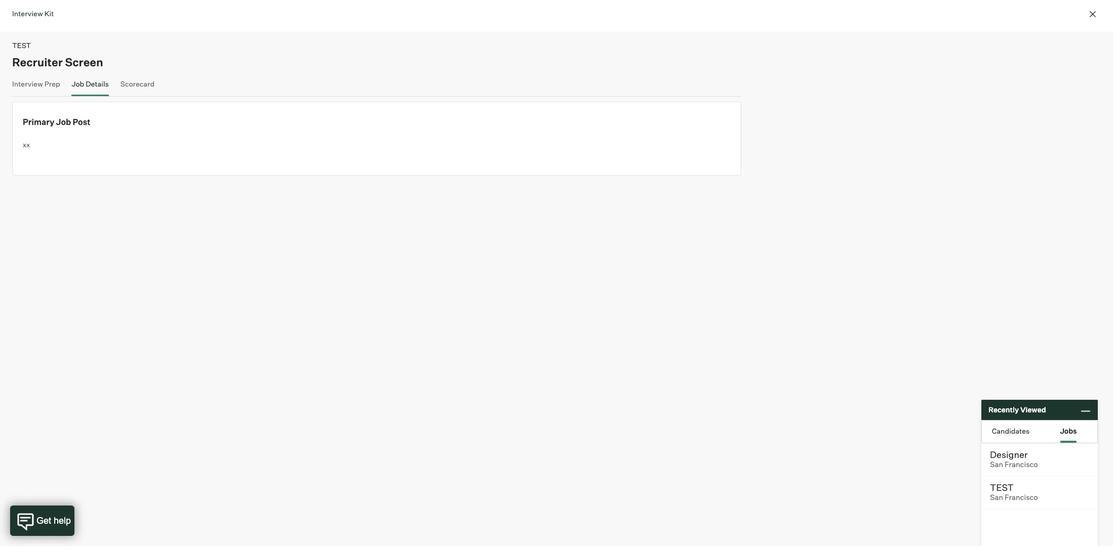 Task type: describe. For each thing, give the bounding box(es) containing it.
prep
[[44, 79, 60, 88]]

test for test san francisco
[[991, 482, 1014, 493]]

scorecard link
[[120, 79, 155, 94]]

recently
[[989, 406, 1019, 415]]

xx
[[23, 141, 30, 149]]

recruiter
[[12, 55, 63, 69]]

francisco for test
[[1005, 493, 1038, 503]]

candidates
[[992, 427, 1030, 435]]

recently viewed
[[989, 406, 1047, 415]]

interview kit
[[12, 9, 54, 18]]

designer san francisco
[[991, 449, 1038, 470]]

francisco for designer
[[1005, 461, 1038, 470]]

scorecard
[[120, 79, 155, 88]]

recruiter screen
[[12, 55, 103, 69]]

jobs
[[1061, 427, 1077, 435]]

interview prep link
[[12, 79, 60, 94]]

interview for interview kit
[[12, 9, 43, 18]]

primary job post
[[23, 117, 90, 127]]

job details
[[72, 79, 109, 88]]

post
[[73, 117, 90, 127]]

designer
[[991, 449, 1028, 461]]



Task type: locate. For each thing, give the bounding box(es) containing it.
job left details
[[72, 79, 84, 88]]

test
[[12, 41, 31, 50], [991, 482, 1014, 493]]

interview down recruiter at the left top
[[12, 79, 43, 88]]

job details link
[[72, 79, 109, 94]]

test up recruiter at the left top
[[12, 41, 31, 50]]

san for designer
[[991, 461, 1004, 470]]

0 vertical spatial san
[[991, 461, 1004, 470]]

1 horizontal spatial job
[[72, 79, 84, 88]]

san down designer san francisco
[[991, 493, 1004, 503]]

test san francisco
[[991, 482, 1038, 503]]

screen
[[65, 55, 103, 69]]

interview for interview prep
[[12, 79, 43, 88]]

test down designer san francisco
[[991, 482, 1014, 493]]

2 interview from the top
[[12, 79, 43, 88]]

job
[[72, 79, 84, 88], [56, 117, 71, 127]]

0 vertical spatial job
[[72, 79, 84, 88]]

francisco
[[1005, 461, 1038, 470], [1005, 493, 1038, 503]]

1 interview from the top
[[12, 9, 43, 18]]

1 vertical spatial san
[[991, 493, 1004, 503]]

1 francisco from the top
[[1005, 461, 1038, 470]]

francisco down designer san francisco
[[1005, 493, 1038, 503]]

interview left kit
[[12, 9, 43, 18]]

0 vertical spatial francisco
[[1005, 461, 1038, 470]]

kit
[[44, 9, 54, 18]]

job inside job details link
[[72, 79, 84, 88]]

interview
[[12, 9, 43, 18], [12, 79, 43, 88]]

francisco up test san francisco
[[1005, 461, 1038, 470]]

san up test san francisco
[[991, 461, 1004, 470]]

interview prep
[[12, 79, 60, 88]]

0 vertical spatial test
[[12, 41, 31, 50]]

1 vertical spatial test
[[991, 482, 1014, 493]]

0 horizontal spatial job
[[56, 117, 71, 127]]

viewed
[[1021, 406, 1047, 415]]

test for test
[[12, 41, 31, 50]]

francisco inside test san francisco
[[1005, 493, 1038, 503]]

1 san from the top
[[991, 461, 1004, 470]]

0 horizontal spatial test
[[12, 41, 31, 50]]

1 vertical spatial francisco
[[1005, 493, 1038, 503]]

san for test
[[991, 493, 1004, 503]]

san inside test san francisco
[[991, 493, 1004, 503]]

2 san from the top
[[991, 493, 1004, 503]]

1 vertical spatial job
[[56, 117, 71, 127]]

job left post
[[56, 117, 71, 127]]

close image
[[1087, 8, 1099, 20]]

details
[[86, 79, 109, 88]]

1 horizontal spatial test
[[991, 482, 1014, 493]]

tab list
[[982, 421, 1098, 443]]

primary
[[23, 117, 54, 127]]

2 francisco from the top
[[1005, 493, 1038, 503]]

1 vertical spatial interview
[[12, 79, 43, 88]]

test inside test san francisco
[[991, 482, 1014, 493]]

0 vertical spatial interview
[[12, 9, 43, 18]]

san
[[991, 461, 1004, 470], [991, 493, 1004, 503]]

tab list containing candidates
[[982, 421, 1098, 443]]

francisco inside designer san francisco
[[1005, 461, 1038, 470]]

san inside designer san francisco
[[991, 461, 1004, 470]]



Task type: vqa. For each thing, say whether or not it's contained in the screenshot.
THE ALL OFFICES
no



